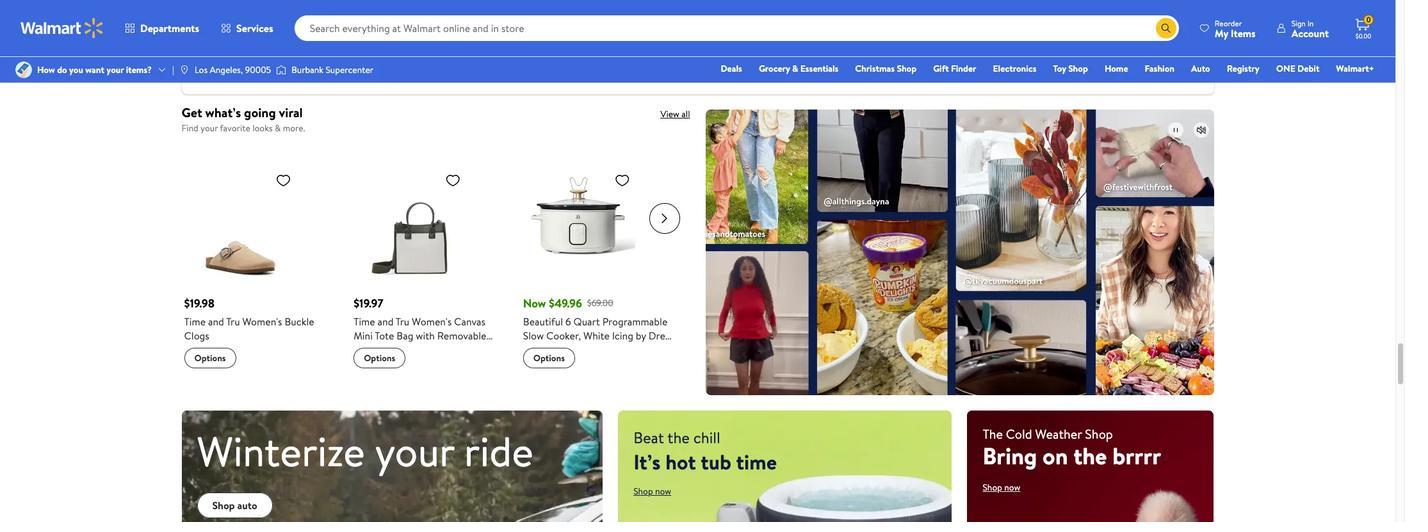 Task type: vqa. For each thing, say whether or not it's contained in the screenshot.
be within the and not worth your time, money and aggravation. i knew getting it from walmart it was a temporary purchase and wouldn't last forever but i thought it would be better than this.
no



Task type: locate. For each thing, give the bounding box(es) containing it.
how
[[37, 63, 55, 76]]

next slide for hero3across list image
[[649, 203, 680, 234]]

sign in account
[[1292, 18, 1329, 40]]

tub
[[701, 448, 732, 476]]

your inside get what's going viral find your favorite looks & more.
[[201, 122, 218, 134]]

now down it's
[[655, 485, 671, 498]]

1 options from the left
[[194, 352, 226, 365]]

1 horizontal spatial  image
[[276, 63, 287, 76]]

finder
[[951, 62, 977, 75]]

one
[[1277, 62, 1296, 75]]

one debit link
[[1271, 62, 1326, 76]]

icing
[[612, 329, 634, 343]]

fashion link
[[1140, 62, 1181, 76]]

time and tru women's buckle clogs image
[[184, 167, 296, 279]]

shop for bring on the brrrr
[[983, 481, 1003, 494]]

1 horizontal spatial time
[[354, 315, 375, 329]]

0 horizontal spatial product group
[[184, 142, 336, 389]]

2 women's from the left
[[412, 315, 452, 329]]

essentials
[[801, 62, 839, 75]]

1 time from the left
[[184, 315, 206, 329]]

on
[[686, 59, 700, 77], [1043, 440, 1068, 472]]

christmas
[[856, 62, 895, 75]]

0 horizontal spatial your
[[107, 63, 124, 76]]

learn
[[804, 61, 829, 75]]

2 horizontal spatial product group
[[523, 142, 675, 389]]

beautiful
[[523, 315, 563, 329]]

options down clogs
[[194, 352, 226, 365]]

time for $19.98
[[184, 315, 206, 329]]

& right looks
[[275, 122, 281, 134]]

and for $19.97
[[378, 315, 394, 329]]

1 product group from the left
[[184, 142, 336, 389]]

1 horizontal spatial now
[[1005, 481, 1021, 494]]

the
[[1074, 440, 1107, 472]]

deals
[[721, 62, 742, 75]]

shop now down it's
[[634, 485, 671, 498]]

auto
[[1192, 62, 1211, 75]]

1 horizontal spatial options
[[364, 352, 395, 365]]

women's for $19.98
[[242, 315, 282, 329]]

and
[[208, 315, 224, 329], [378, 315, 394, 329]]

2 vertical spatial your
[[375, 423, 455, 480]]

one debit
[[1277, 62, 1320, 75]]

& right grocery at the top right of page
[[793, 62, 799, 75]]

tru
[[226, 315, 240, 329], [396, 315, 410, 329]]

 image
[[15, 62, 32, 78]]

canvas
[[454, 315, 486, 329]]

women's inside "$19.98 time and tru women's buckle clogs"
[[242, 315, 282, 329]]

1 horizontal spatial tru
[[396, 315, 410, 329]]

1 horizontal spatial your
[[201, 122, 218, 134]]

Walmart Site-Wide search field
[[294, 15, 1179, 41]]

0 horizontal spatial options
[[194, 352, 226, 365]]

auto link
[[1186, 62, 1216, 76]]

0 horizontal spatial time
[[184, 315, 206, 329]]

1 horizontal spatial women's
[[412, 315, 452, 329]]

2 and from the left
[[378, 315, 394, 329]]

time and tru women's canvas mini tote bag with removable strap, natural image
[[354, 167, 466, 279]]

fashion
[[1145, 62, 1175, 75]]

on right back
[[686, 59, 700, 77]]

 image right the 90005
[[276, 63, 287, 76]]

on left the
[[1043, 440, 1068, 472]]

3 product group from the left
[[523, 142, 675, 389]]

now
[[523, 295, 546, 311]]

& inside get what's going viral find your favorite looks & more.
[[275, 122, 281, 134]]

3704906-094-xcat-onedebit--nudge banner image
[[528, 53, 567, 84]]

 image for burbank supercenter
[[276, 63, 287, 76]]

tru for $19.97
[[396, 315, 410, 329]]

women's left buckle
[[242, 315, 282, 329]]

items?
[[126, 63, 152, 76]]

favorite
[[220, 122, 250, 134]]

tru inside "$19.98 time and tru women's buckle clogs"
[[226, 315, 240, 329]]

items
[[1231, 26, 1256, 40]]

2 options from the left
[[364, 352, 395, 365]]

0 vertical spatial &
[[793, 62, 799, 75]]

shop down "bring"
[[983, 481, 1003, 494]]

2 time from the left
[[354, 315, 375, 329]]

time inside $19.97 time and tru women's canvas mini tote bag with removable strap, natural options
[[354, 315, 375, 329]]

1 options link from the left
[[184, 348, 236, 369]]

2 tru from the left
[[396, 315, 410, 329]]

time inside "$19.98 time and tru women's buckle clogs"
[[184, 315, 206, 329]]

0 horizontal spatial shop now link
[[634, 485, 671, 498]]

2 options link from the left
[[354, 348, 406, 369]]

0 horizontal spatial  image
[[179, 65, 190, 75]]

2 horizontal spatial your
[[375, 423, 455, 480]]

3 options from the left
[[534, 352, 565, 365]]

want
[[85, 63, 104, 76]]

shop left auto at bottom
[[212, 499, 235, 513]]

0
[[1367, 14, 1371, 25]]

6
[[566, 315, 571, 329]]

shop now link
[[983, 481, 1021, 494], [634, 485, 671, 498]]

shop now
[[983, 481, 1021, 494], [634, 485, 671, 498]]

walmart+ link
[[1331, 62, 1381, 76]]

options link for $19.98
[[184, 348, 236, 369]]

1 horizontal spatial shop now
[[983, 481, 1021, 494]]

shop
[[897, 62, 917, 75], [1069, 62, 1088, 75], [983, 481, 1003, 494], [634, 485, 653, 498], [212, 499, 235, 513]]

it's hot tub time
[[634, 448, 777, 476]]

options down tote
[[364, 352, 395, 365]]

$19.97 time and tru women's canvas mini tote bag with removable strap, natural options
[[354, 295, 487, 365]]

and left bag
[[378, 315, 394, 329]]

options link down cooker,
[[523, 348, 575, 369]]

Search search field
[[294, 15, 1179, 41]]

0 horizontal spatial options link
[[184, 348, 236, 369]]

options link down clogs
[[184, 348, 236, 369]]

shop right christmas
[[897, 62, 917, 75]]

women's inside $19.97 time and tru women's canvas mini tote bag with removable strap, natural options
[[412, 315, 452, 329]]

los
[[195, 63, 208, 76]]

registry link
[[1222, 62, 1266, 76]]

0 horizontal spatial on
[[686, 59, 700, 77]]

now
[[1005, 481, 1021, 494], [655, 485, 671, 498]]

and inside "$19.98 time and tru women's buckle clogs"
[[208, 315, 224, 329]]

options link down tote
[[354, 348, 406, 369]]

0 horizontal spatial women's
[[242, 315, 282, 329]]

0 horizontal spatial now
[[655, 485, 671, 498]]

0 horizontal spatial and
[[208, 315, 224, 329]]

now for bring
[[1005, 481, 1021, 494]]

 image right |
[[179, 65, 190, 75]]

tru right tote
[[396, 315, 410, 329]]

options link
[[184, 348, 236, 369], [354, 348, 406, 369], [523, 348, 575, 369]]

women's
[[242, 315, 282, 329], [412, 315, 452, 329]]

search icon image
[[1161, 23, 1172, 33]]

0 horizontal spatial tru
[[226, 315, 240, 329]]

1 vertical spatial your
[[201, 122, 218, 134]]

options inside now $49.96 $69.00 beautiful 6 quart programmable slow cooker, white icing by drew barrymore options
[[534, 352, 565, 365]]

1 horizontal spatial shop now link
[[983, 481, 1021, 494]]

with
[[416, 329, 435, 343]]

learn more
[[804, 61, 855, 75]]

1 horizontal spatial and
[[378, 315, 394, 329]]

see what's trending. #iywyk. shop our social feed, pause video image
[[1168, 122, 1184, 138]]

shop down it's
[[634, 485, 653, 498]]

1 horizontal spatial options link
[[354, 348, 406, 369]]

shop now down "bring"
[[983, 481, 1021, 494]]

shop now link for it's
[[634, 485, 671, 498]]

1 tru from the left
[[226, 315, 240, 329]]

gift finder
[[934, 62, 977, 75]]

find
[[182, 122, 198, 134]]

time down $19.98
[[184, 315, 206, 329]]

women's left "canvas"
[[412, 315, 452, 329]]

you
[[69, 63, 83, 76]]

options down cooker,
[[534, 352, 565, 365]]

sign in to add to favorites list, time and tru women's buckle clogs image
[[276, 172, 291, 188]]

1 vertical spatial on
[[1043, 440, 1068, 472]]

1 horizontal spatial on
[[1043, 440, 1068, 472]]

1 and from the left
[[208, 315, 224, 329]]

walmart image
[[21, 18, 104, 38]]

tru inside $19.97 time and tru women's canvas mini tote bag with removable strap, natural options
[[396, 315, 410, 329]]

shop now link down "bring"
[[983, 481, 1021, 494]]

and down $19.98
[[208, 315, 224, 329]]

2 horizontal spatial options link
[[523, 348, 575, 369]]

now down "bring"
[[1005, 481, 1021, 494]]

toy shop
[[1054, 62, 1088, 75]]

1 vertical spatial &
[[275, 122, 281, 134]]

more
[[832, 61, 855, 75]]

3 options link from the left
[[523, 348, 575, 369]]

how do you want your items?
[[37, 63, 152, 76]]

0 horizontal spatial shop now
[[634, 485, 671, 498]]

shop now link down it's
[[634, 485, 671, 498]]

1 women's from the left
[[242, 315, 282, 329]]

earn 3% cash back on walmart.com
[[583, 59, 776, 77]]

learn more link
[[792, 56, 868, 81]]

product group
[[184, 142, 336, 389], [354, 142, 505, 389], [523, 142, 675, 389]]

0 horizontal spatial &
[[275, 122, 281, 134]]

and inside $19.97 time and tru women's canvas mini tote bag with removable strap, natural options
[[378, 315, 394, 329]]

2 product group from the left
[[354, 142, 505, 389]]

 image
[[276, 63, 287, 76], [179, 65, 190, 75]]

time down $19.97
[[354, 315, 375, 329]]

tru right clogs
[[226, 315, 240, 329]]

time
[[184, 315, 206, 329], [354, 315, 375, 329]]

2 horizontal spatial options
[[534, 352, 565, 365]]

options
[[194, 352, 226, 365], [364, 352, 395, 365], [534, 352, 565, 365]]

white
[[584, 329, 610, 343]]

1 horizontal spatial product group
[[354, 142, 505, 389]]

1 horizontal spatial &
[[793, 62, 799, 75]]

electronics
[[993, 62, 1037, 75]]

burbank
[[292, 63, 324, 76]]



Task type: describe. For each thing, give the bounding box(es) containing it.
shop auto
[[212, 499, 257, 513]]

product group containing now $49.96
[[523, 142, 675, 389]]

departments button
[[114, 13, 210, 44]]

shop right toy
[[1069, 62, 1088, 75]]

winterize your ride
[[197, 423, 534, 480]]

walmart.com
[[703, 59, 776, 77]]

christmas shop
[[856, 62, 917, 75]]

back
[[657, 59, 683, 77]]

ride
[[464, 423, 534, 480]]

departments
[[140, 21, 199, 35]]

registry
[[1227, 62, 1260, 75]]

reorder
[[1215, 18, 1242, 29]]

grocery & essentials link
[[753, 62, 845, 76]]

auto
[[237, 499, 257, 513]]

beautiful 6 quart programmable slow cooker, white icing by drew barrymore image
[[523, 167, 635, 279]]

burbank supercenter
[[292, 63, 374, 76]]

view all
[[661, 107, 690, 120]]

view all link
[[661, 107, 690, 120]]

3%
[[611, 59, 627, 77]]

all
[[682, 107, 690, 120]]

programmable
[[603, 315, 668, 329]]

walmart+
[[1337, 62, 1375, 75]]

shop now for it's
[[634, 485, 671, 498]]

slow
[[523, 329, 544, 343]]

0 $0.00
[[1356, 14, 1372, 40]]

by
[[636, 329, 646, 343]]

sign in to add to favorites list, time and tru women's canvas mini tote bag with removable strap, natural image
[[445, 172, 461, 188]]

|
[[172, 63, 174, 76]]

$19.98 time and tru women's buckle clogs
[[184, 295, 314, 343]]

$19.98
[[184, 295, 215, 311]]

looks
[[253, 122, 273, 134]]

and for $19.98
[[208, 315, 224, 329]]

bag
[[397, 329, 414, 343]]

earn
[[583, 59, 608, 77]]

buckle
[[285, 315, 314, 329]]

in
[[1308, 18, 1314, 29]]

get what's going viral find your favorite looks & more.
[[182, 104, 305, 134]]

hot
[[666, 448, 696, 476]]

what's
[[205, 104, 241, 121]]

0 vertical spatial your
[[107, 63, 124, 76]]

grocery & essentials
[[759, 62, 839, 75]]

viral
[[279, 104, 303, 121]]

home link
[[1099, 62, 1134, 76]]

debit
[[1298, 62, 1320, 75]]

time
[[737, 448, 777, 476]]

services button
[[210, 13, 284, 44]]

shop for it's hot tub time
[[634, 485, 653, 498]]

product group containing $19.98
[[184, 142, 336, 389]]

christmas shop link
[[850, 62, 923, 76]]

it's
[[634, 448, 661, 476]]

mini
[[354, 329, 373, 343]]

home
[[1105, 62, 1129, 75]]

shop now for bring
[[983, 481, 1021, 494]]

account
[[1292, 26, 1329, 40]]

$0.00
[[1356, 31, 1372, 40]]

0 vertical spatial on
[[686, 59, 700, 77]]

product group containing $19.97
[[354, 142, 505, 389]]

sign in to add to favorites list, beautiful 6 quart programmable slow cooker, white icing by drew barrymore image
[[615, 172, 630, 188]]

los angeles, 90005
[[195, 63, 271, 76]]

see what's trending. #iywyk. shop our social feed, unmute video image
[[1194, 122, 1209, 138]]

grocery
[[759, 62, 790, 75]]

90005
[[245, 63, 271, 76]]

shop auto link
[[197, 493, 273, 519]]

strap,
[[354, 343, 380, 357]]

gift
[[934, 62, 949, 75]]

supercenter
[[326, 63, 374, 76]]

reorder my items
[[1215, 18, 1256, 40]]

shop now link for bring
[[983, 481, 1021, 494]]

cash
[[630, 59, 654, 77]]

toy
[[1054, 62, 1067, 75]]

services
[[236, 21, 273, 35]]

bring
[[983, 440, 1038, 472]]

more.
[[283, 122, 305, 134]]

sign
[[1292, 18, 1306, 29]]

quart
[[574, 315, 600, 329]]

options link for $19.97
[[354, 348, 406, 369]]

get
[[182, 104, 202, 121]]

drew
[[649, 329, 673, 343]]

women's for $19.97
[[412, 315, 452, 329]]

shop for winterize your ride
[[212, 499, 235, 513]]

$69.00
[[587, 297, 614, 309]]

options inside $19.97 time and tru women's canvas mini tote bag with removable strap, natural options
[[364, 352, 395, 365]]

angeles,
[[210, 63, 243, 76]]

clogs
[[184, 329, 209, 343]]

deals link
[[715, 62, 748, 76]]

bring on the brrrr
[[983, 440, 1162, 472]]

 image for los angeles, 90005
[[179, 65, 190, 75]]

brrrr
[[1113, 440, 1162, 472]]

now for it's
[[655, 485, 671, 498]]

do
[[57, 63, 67, 76]]

tru for $19.98
[[226, 315, 240, 329]]

time for $19.97
[[354, 315, 375, 329]]

toy shop link
[[1048, 62, 1094, 76]]

going
[[244, 104, 276, 121]]

tote
[[375, 329, 394, 343]]

electronics link
[[988, 62, 1043, 76]]

$49.96
[[549, 295, 582, 311]]

removable
[[437, 329, 487, 343]]

gift finder link
[[928, 62, 982, 76]]



